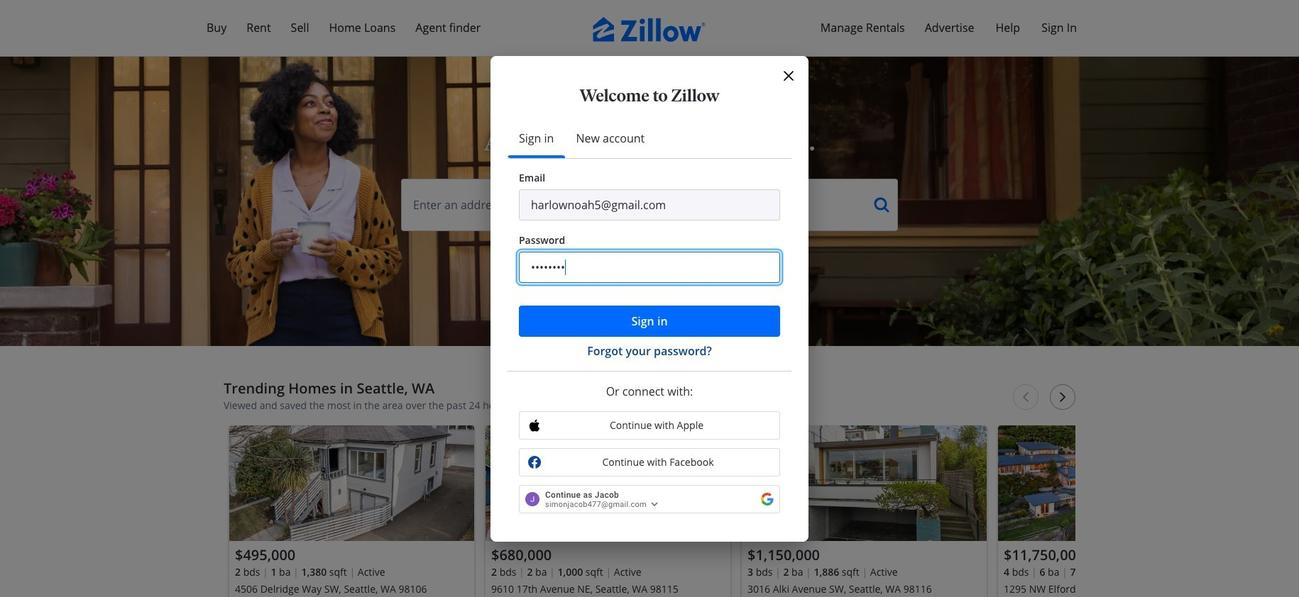 Task type: locate. For each thing, give the bounding box(es) containing it.
Enter email email field
[[519, 189, 780, 220]]

Enter password password field
[[519, 252, 780, 283]]

1 group from the left
[[229, 426, 474, 598]]

None submit
[[519, 306, 780, 337]]

dialog
[[491, 56, 809, 542]]

9610 17th avenue ne, seattle, wa 98115 element
[[486, 426, 731, 598]]

3016 alki avenue sw, seattle, wa 98116 element
[[742, 426, 987, 598]]

list
[[224, 420, 1243, 598]]

group
[[229, 426, 474, 598], [486, 426, 731, 598], [742, 426, 987, 598], [998, 426, 1243, 598]]

3 group from the left
[[742, 426, 987, 598]]



Task type: describe. For each thing, give the bounding box(es) containing it.
9610 17th avenue ne, seattle, wa 98115 image
[[486, 426, 731, 542]]

4506 delridge way sw, seattle, wa 98106 image
[[229, 426, 474, 542]]

home recommendations carousel element
[[224, 381, 1243, 598]]

1295 nw elford drive, seattle, wa 98177 image
[[998, 426, 1243, 542]]

main navigation
[[0, 0, 1299, 57]]

3016 alki avenue sw, seattle, wa 98116 image
[[742, 426, 987, 542]]

authentication tabs tab list
[[508, 118, 792, 159]]

zillow logo image
[[593, 17, 706, 42]]

1295 nw elford drive, seattle, wa 98177 element
[[998, 426, 1243, 598]]

4 group from the left
[[998, 426, 1243, 598]]

sign in actions group
[[519, 306, 780, 360]]

2 group from the left
[[486, 426, 731, 598]]

4506 delridge way sw, seattle, wa 98106 element
[[229, 426, 474, 598]]



Task type: vqa. For each thing, say whether or not it's contained in the screenshot.
4506 Delridge Way Sw, Seattle, Wa 98106 Element
yes



